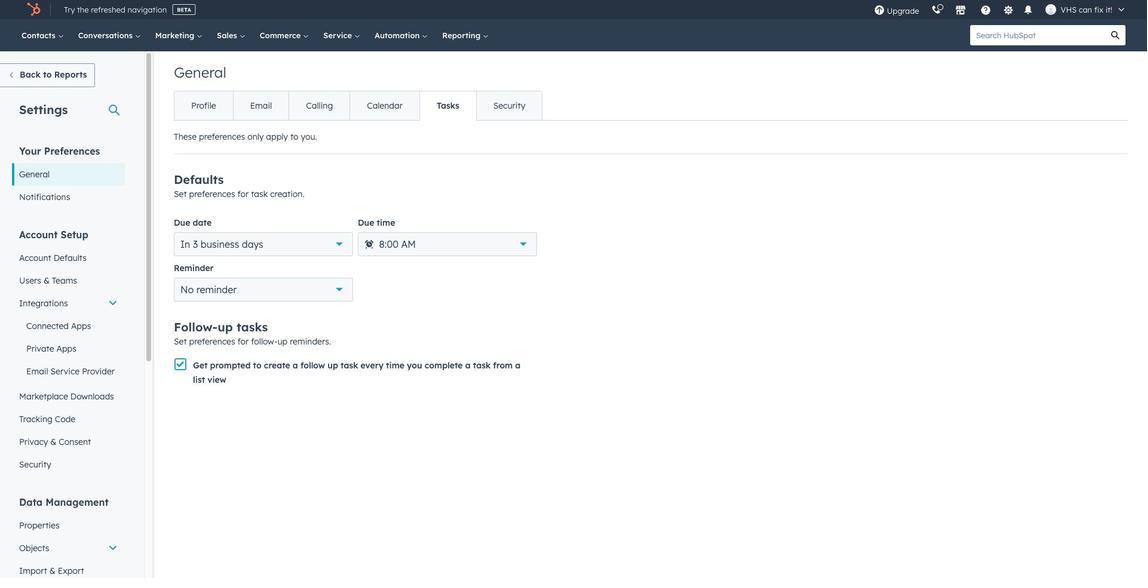 Task type: vqa. For each thing, say whether or not it's contained in the screenshot.
with for Track the revenue opportunities associated with this record.
no



Task type: locate. For each thing, give the bounding box(es) containing it.
menu
[[868, 0, 1133, 19]]

Search HubSpot search field
[[971, 25, 1106, 45]]

navigation
[[174, 91, 543, 121]]

jer mill image
[[1046, 4, 1056, 15]]



Task type: describe. For each thing, give the bounding box(es) containing it.
data management element
[[12, 496, 125, 579]]

your preferences element
[[12, 145, 125, 209]]

marketplaces image
[[955, 5, 966, 16]]

account setup element
[[12, 228, 125, 476]]



